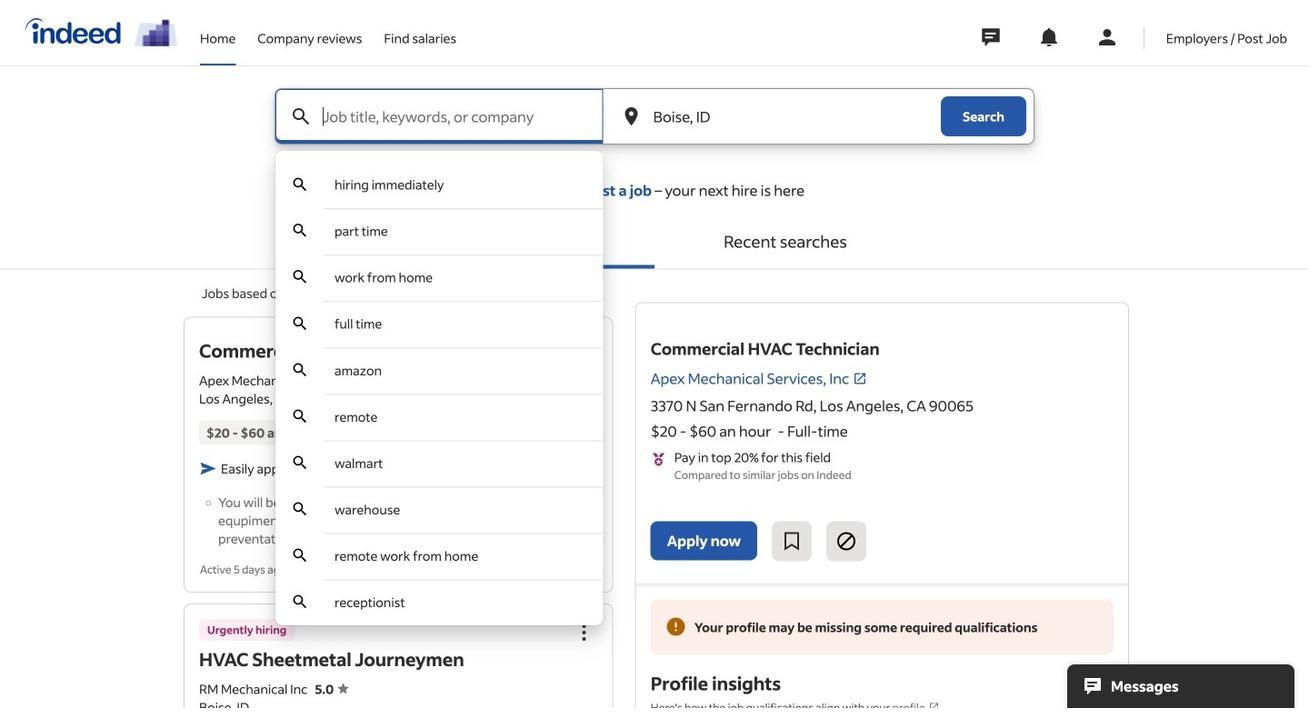 Task type: describe. For each thing, give the bounding box(es) containing it.
messages unread count 0 image
[[979, 19, 1003, 55]]

search suggestions list box
[[276, 162, 603, 626]]

at indeed, we're committed to increasing representation of women at all levels of indeed's global workforce to at least 50% by 2030 image
[[135, 19, 178, 46]]

account image
[[1097, 26, 1119, 48]]

save this job image
[[781, 531, 803, 553]]

5.0 out of five stars rating image
[[315, 681, 349, 698]]

not interested image
[[836, 531, 858, 553]]

profile (opens in a new window) image
[[929, 702, 940, 709]]

job actions for hvac sheetmetal journeymen is collapsed image
[[574, 622, 595, 644]]



Task type: locate. For each thing, give the bounding box(es) containing it.
apex mechanical services, inc (opens in a new tab) image
[[853, 371, 868, 386]]

group
[[565, 326, 605, 366]]

tab list
[[0, 214, 1310, 270]]

None search field
[[260, 88, 1050, 626]]

search: Job title, keywords, or company text field
[[319, 89, 603, 144]]

main content
[[0, 88, 1310, 709]]

notifications unread count 0 image
[[1038, 26, 1060, 48]]

Edit location text field
[[650, 89, 905, 144]]



Task type: vqa. For each thing, say whether or not it's contained in the screenshot.
Undo associated with second Undo button from the bottom of the page
no



